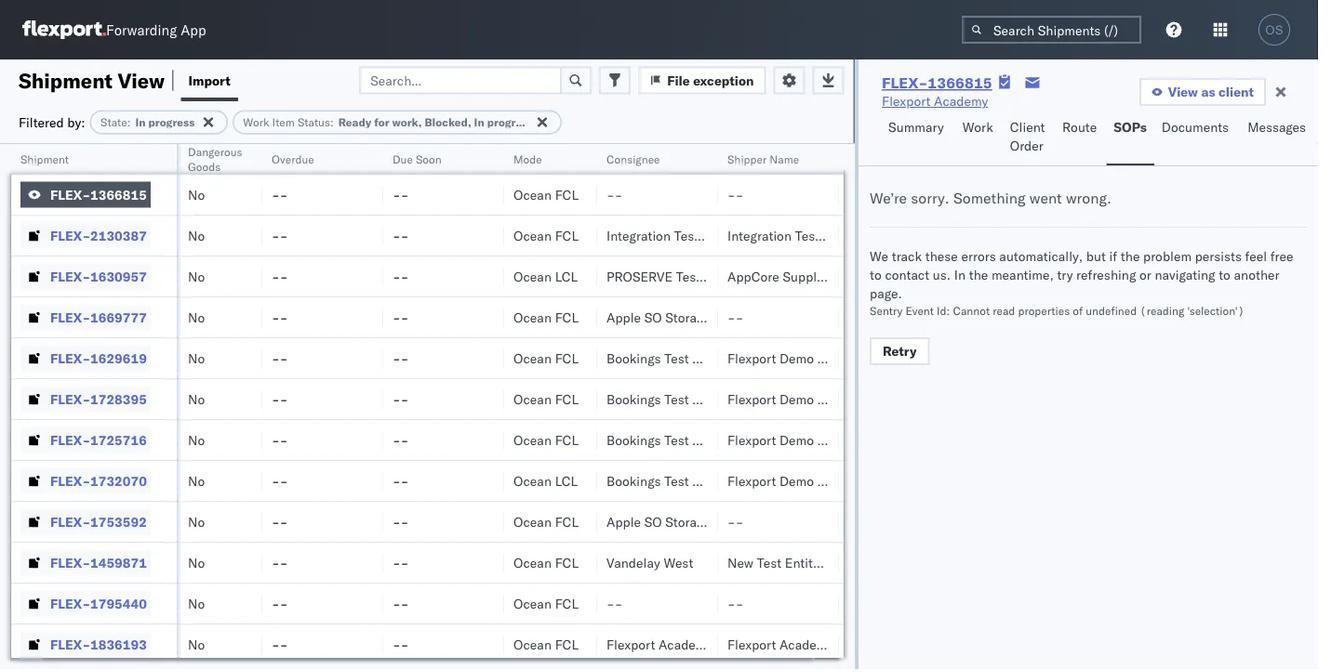 Task type: describe. For each thing, give the bounding box(es) containing it.
route button
[[1055, 111, 1106, 166]]

fcl for flex-1795440
[[555, 596, 579, 612]]

0 horizontal spatial the
[[969, 267, 988, 283]]

flex- for flex-1753592 button
[[50, 514, 90, 530]]

refreshing
[[1076, 267, 1136, 283]]

flexport academy link
[[882, 92, 988, 111]]

ocean for 1725716
[[513, 432, 552, 448]]

(sz)
[[837, 637, 869, 653]]

flex-1629619 button
[[20, 346, 151, 372]]

fcl for flex-1669777
[[555, 309, 579, 326]]

test for flex-1732070
[[664, 473, 689, 489]]

ocean for 1459871
[[513, 555, 552, 571]]

fcl for flex-2130387
[[555, 227, 579, 244]]

forwarding app link
[[22, 20, 206, 39]]

flex-1366815 link
[[882, 73, 992, 92]]

3 resize handle column header from the left
[[361, 144, 383, 670]]

so for flex-1669777
[[644, 309, 662, 326]]

(us)
[[716, 637, 750, 653]]

forwarding app
[[106, 21, 206, 39]]

inc.
[[753, 637, 775, 653]]

1 to from the left
[[870, 267, 882, 283]]

ocean fcl for flex-1795440
[[513, 596, 579, 612]]

ocean fcl for flex-1725716
[[513, 432, 579, 448]]

1459871
[[90, 555, 147, 571]]

flex-1366815 inside button
[[50, 187, 147, 203]]

documents button
[[1154, 111, 1240, 166]]

os
[[1265, 23, 1283, 37]]

flex-1459871
[[50, 555, 147, 571]]

consignee for flex-1728395
[[692, 391, 755, 407]]

use) for flex-1753592
[[773, 514, 807, 530]]

sorry.
[[911, 189, 950, 207]]

client order button
[[1003, 111, 1055, 166]]

ocean for 1669777
[[513, 309, 552, 326]]

flex- for flex-1669777 button
[[50, 309, 90, 326]]

test for flex-1630957
[[676, 268, 701, 285]]

problem
[[1143, 248, 1192, 265]]

flex- for flex-1459871 button
[[50, 555, 90, 571]]

flex-1795440
[[50, 596, 147, 612]]

1753592
[[90, 514, 147, 530]]

flex-1732070 button
[[20, 468, 151, 494]]

fcl for flex-1836193
[[555, 637, 579, 653]]

not for flex-1669777
[[744, 309, 770, 326]]

properties
[[1018, 304, 1070, 318]]

went
[[1030, 189, 1062, 207]]

consignee for flex-1725716
[[692, 432, 755, 448]]

ocean for 1836193
[[513, 637, 552, 653]]

ocean fcl for flex-1753592
[[513, 514, 579, 530]]

test for flex-1629619
[[664, 350, 689, 367]]

flexport academy (sz) ltd.
[[727, 637, 895, 653]]

vandelay
[[607, 555, 660, 571]]

import
[[188, 72, 230, 88]]

filtered by:
[[19, 114, 85, 130]]

wrong.
[[1066, 189, 1112, 207]]

so for flex-1753592
[[644, 514, 662, 530]]

id:
[[937, 304, 950, 318]]

work button
[[955, 111, 1003, 166]]

co. for 1732070
[[867, 473, 885, 489]]

shipment for shipment view
[[19, 67, 113, 93]]

flex- for the flex-1725716 button
[[50, 432, 90, 448]]

ocean for 1795440
[[513, 596, 552, 612]]

summary button
[[881, 111, 955, 166]]

flex-1630957
[[50, 268, 147, 285]]

0 horizontal spatial in
[[135, 115, 146, 129]]

we track these errors automatically, but if the problem persists feel free to contact us. in the meantime, try refreshing or navigating to another page. sentry event id: cannot read properties of undefined (reading 'selection')
[[870, 248, 1294, 318]]

shipment button
[[11, 148, 158, 167]]

1795440
[[90, 596, 147, 612]]

fcl for flex-1629619
[[555, 350, 579, 367]]

1630957
[[90, 268, 147, 285]]

ocean for 1629619
[[513, 350, 552, 367]]

ocean for 2130387
[[513, 227, 552, 244]]

ocean lcl for proserve test account
[[513, 268, 578, 285]]

retry
[[883, 343, 917, 360]]

flexport. image
[[22, 20, 106, 39]]

flex-1366815 button
[[20, 182, 151, 208]]

item
[[272, 115, 295, 129]]

flex-1669777 button
[[20, 305, 151, 331]]

academy for flexport academy (us) inc.
[[659, 637, 713, 653]]

these
[[925, 248, 958, 265]]

we're sorry. something went wrong.
[[870, 189, 1112, 207]]

view as client button
[[1139, 78, 1266, 106]]

not for flex-1753592
[[744, 514, 770, 530]]

flex- for flex-1732070 button
[[50, 473, 90, 489]]

flex-1836193 button
[[20, 632, 151, 658]]

route
[[1062, 119, 1097, 135]]

1732070
[[90, 473, 147, 489]]

storage for flex-1753592
[[665, 514, 710, 530]]

flex-1836193
[[50, 637, 147, 653]]

ocean fcl for flex-2130387
[[513, 227, 579, 244]]

flexport for 1725716
[[727, 432, 776, 448]]

flex-2130387 button
[[20, 223, 151, 249]]

shipper name button
[[718, 148, 820, 167]]

appcore
[[727, 268, 779, 285]]

1 horizontal spatial in
[[474, 115, 484, 129]]

we
[[870, 248, 888, 265]]

no for flex-1732070
[[188, 473, 205, 489]]

entity
[[785, 555, 820, 571]]

fcl for flex-1725716
[[555, 432, 579, 448]]

1629619
[[90, 350, 147, 367]]

2 progress from the left
[[487, 115, 533, 129]]

blocked,
[[425, 115, 471, 129]]

shipper for flex-1725716
[[817, 432, 863, 448]]

apple for flex-1669777
[[607, 309, 641, 326]]

academy for flexport academy (sz) ltd.
[[780, 637, 834, 653]]

ocean fcl for flex-1836193
[[513, 637, 579, 653]]

resize handle column header for mode
[[575, 144, 597, 670]]

order
[[1010, 138, 1044, 154]]

flexport for 1836193
[[727, 637, 776, 653]]

no for flex-1753592
[[188, 514, 205, 530]]

storage for flex-1669777
[[665, 309, 710, 326]]

filtered
[[19, 114, 64, 130]]

apple for flex-1753592
[[607, 514, 641, 530]]

0 vertical spatial the
[[1121, 248, 1140, 265]]

name
[[770, 152, 799, 166]]

flex- for flex-2130387 "button"
[[50, 227, 90, 244]]

view as client
[[1168, 84, 1254, 100]]

1 : from the left
[[127, 115, 131, 129]]

track
[[892, 248, 922, 265]]

documents
[[1162, 119, 1229, 135]]

use) for flex-1669777
[[773, 309, 807, 326]]

demo for 1728395
[[780, 391, 814, 407]]

mode
[[513, 152, 542, 166]]

navigating
[[1155, 267, 1215, 283]]

proserve
[[607, 268, 673, 285]]

fcl for flex-1459871
[[555, 555, 579, 571]]

bookings for flex-1629619
[[607, 350, 661, 367]]

demo for 1725716
[[780, 432, 814, 448]]

flex-2130387
[[50, 227, 147, 244]]

bookings for flex-1728395
[[607, 391, 661, 407]]

ocean fcl for flex-1728395
[[513, 391, 579, 407]]

1669777
[[90, 309, 147, 326]]

no for flex-1836193
[[188, 637, 205, 653]]

flexport demo shipper co. for 1728395
[[727, 391, 885, 407]]

ocean fcl for flex-1669777
[[513, 309, 579, 326]]

ocean lcl for bookings test consignee
[[513, 473, 578, 489]]

flexport academy
[[882, 93, 988, 109]]

consignee for flex-1732070
[[692, 473, 755, 489]]

ocean for 1732070
[[513, 473, 552, 489]]

(reading
[[1140, 304, 1185, 318]]

summary
[[888, 119, 944, 135]]

no for flex-1728395
[[188, 391, 205, 407]]

dangerous goods
[[188, 145, 242, 173]]

vandelay west
[[607, 555, 693, 571]]

no for flex-1795440
[[188, 596, 205, 612]]

read
[[993, 304, 1015, 318]]

but
[[1086, 248, 1106, 265]]

resize handle column header for shipment
[[154, 144, 177, 670]]

by:
[[67, 114, 85, 130]]

flexport academy (us) inc.
[[607, 637, 775, 653]]

ocean for 1753592
[[513, 514, 552, 530]]

ready
[[338, 115, 371, 129]]

west
[[664, 555, 693, 571]]

flex- for flex-1728395 button
[[50, 391, 90, 407]]

flex- for 'flex-1629619' button
[[50, 350, 90, 367]]

fcl for flex-1728395
[[555, 391, 579, 407]]

work item status : ready for work, blocked, in progress
[[243, 115, 533, 129]]

flex-1728395
[[50, 391, 147, 407]]

soon
[[416, 152, 442, 166]]

bookings test consignee for flex-1629619
[[607, 350, 755, 367]]

meantime,
[[992, 267, 1054, 283]]

if
[[1109, 248, 1117, 265]]

2130387
[[90, 227, 147, 244]]



Task type: vqa. For each thing, say whether or not it's contained in the screenshot.


Task type: locate. For each thing, give the bounding box(es) containing it.
dangerous goods button
[[179, 140, 255, 174]]

8 no from the top
[[188, 473, 205, 489]]

another
[[1234, 267, 1280, 283]]

work for work item status : ready for work, blocked, in progress
[[243, 115, 269, 129]]

appcore supply ltd
[[727, 268, 846, 285]]

view up state : in progress at top left
[[118, 67, 165, 93]]

flex- inside "button"
[[50, 227, 90, 244]]

1 co. from the top
[[867, 350, 885, 367]]

7 ocean fcl from the top
[[513, 514, 579, 530]]

1 horizontal spatial :
[[330, 115, 334, 129]]

academy for flexport academy
[[934, 93, 988, 109]]

forwarding
[[106, 21, 177, 39]]

test for flex-1725716
[[664, 432, 689, 448]]

2 horizontal spatial in
[[954, 267, 966, 283]]

(do for flex-1753592
[[714, 514, 741, 530]]

1 horizontal spatial 1366815
[[928, 73, 992, 92]]

: left the ready at the top left of the page
[[330, 115, 334, 129]]

4 resize handle column header from the left
[[482, 144, 504, 670]]

flex- inside button
[[50, 637, 90, 653]]

event
[[906, 304, 934, 318]]

11 ocean from the top
[[513, 596, 552, 612]]

1 horizontal spatial work
[[963, 119, 993, 135]]

flex-1753592 button
[[20, 509, 151, 535]]

0 horizontal spatial academy
[[659, 637, 713, 653]]

2 apple so storage (do not use) from the top
[[607, 514, 807, 530]]

2 so from the top
[[644, 514, 662, 530]]

we're
[[870, 189, 907, 207]]

2 apple from the top
[[607, 514, 641, 530]]

shipper inside "button"
[[727, 152, 767, 166]]

flex-1629619
[[50, 350, 147, 367]]

ocean fcl for flex-1366815
[[513, 187, 579, 203]]

flex- down the flex-1725716 button
[[50, 473, 90, 489]]

3 flexport demo shipper co. from the top
[[727, 432, 885, 448]]

fcl for flex-1366815
[[555, 187, 579, 203]]

3 ocean fcl from the top
[[513, 309, 579, 326]]

import button
[[181, 60, 238, 101]]

6 ocean fcl from the top
[[513, 432, 579, 448]]

apple so storage (do not use) for flex-1669777
[[607, 309, 807, 326]]

0 vertical spatial (do
[[714, 309, 741, 326]]

the
[[1121, 248, 1140, 265], [969, 267, 988, 283]]

lcl for bookings
[[555, 473, 578, 489]]

5 ocean from the top
[[513, 350, 552, 367]]

1 horizontal spatial progress
[[487, 115, 533, 129]]

flex- down flex-2130387 "button"
[[50, 268, 90, 285]]

1 so from the top
[[644, 309, 662, 326]]

1 lcl from the top
[[555, 268, 578, 285]]

in right state at the top of the page
[[135, 115, 146, 129]]

new test entity 2
[[727, 555, 831, 571]]

0 horizontal spatial :
[[127, 115, 131, 129]]

work left "item"
[[243, 115, 269, 129]]

flex- for flex-1630957 button
[[50, 268, 90, 285]]

2 demo from the top
[[780, 391, 814, 407]]

in inside we track these errors automatically, but if the problem persists feel free to contact us. in the meantime, try refreshing or navigating to another page. sentry event id: cannot read properties of undefined (reading 'selection')
[[954, 267, 966, 283]]

9 fcl from the top
[[555, 596, 579, 612]]

10 ocean fcl from the top
[[513, 637, 579, 653]]

0 horizontal spatial flex-1366815
[[50, 187, 147, 203]]

3 ocean from the top
[[513, 268, 552, 285]]

exception
[[693, 72, 754, 88]]

view inside view as client button
[[1168, 84, 1198, 100]]

3 co. from the top
[[867, 432, 885, 448]]

the down 'errors'
[[969, 267, 988, 283]]

0 horizontal spatial view
[[118, 67, 165, 93]]

3 demo from the top
[[780, 432, 814, 448]]

1 progress from the left
[[148, 115, 195, 129]]

10 fcl from the top
[[555, 637, 579, 653]]

1 vertical spatial storage
[[665, 514, 710, 530]]

flex-1459871 button
[[20, 550, 151, 576]]

shipment up by:
[[19, 67, 113, 93]]

0 vertical spatial storage
[[665, 309, 710, 326]]

flex- down flex-1753592 button
[[50, 555, 90, 571]]

1728395
[[90, 391, 147, 407]]

view left as
[[1168, 84, 1198, 100]]

status
[[298, 115, 330, 129]]

Search... text field
[[359, 67, 562, 94]]

not down appcore
[[744, 309, 770, 326]]

1 vertical spatial shipment
[[20, 152, 69, 166]]

(do
[[714, 309, 741, 326], [714, 514, 741, 530]]

2 ocean lcl from the top
[[513, 473, 578, 489]]

8 fcl from the top
[[555, 555, 579, 571]]

1 fcl from the top
[[555, 187, 579, 203]]

sops
[[1114, 119, 1147, 135]]

2 bookings test consignee from the top
[[607, 391, 755, 407]]

bookings test consignee for flex-1732070
[[607, 473, 755, 489]]

1 vertical spatial apple so storage (do not use)
[[607, 514, 807, 530]]

bookings for flex-1732070
[[607, 473, 661, 489]]

0 vertical spatial 1366815
[[928, 73, 992, 92]]

2 bookings from the top
[[607, 391, 661, 407]]

work left "client"
[[963, 119, 993, 135]]

flexport demo shipper co. for 1629619
[[727, 350, 885, 367]]

flex- down flex-1732070 button
[[50, 514, 90, 530]]

2 co. from the top
[[867, 391, 885, 407]]

0 horizontal spatial 1366815
[[90, 187, 147, 203]]

4 ocean fcl from the top
[[513, 350, 579, 367]]

1 horizontal spatial academy
[[780, 637, 834, 653]]

1 vertical spatial so
[[644, 514, 662, 530]]

2 use) from the top
[[773, 514, 807, 530]]

1 horizontal spatial flex-1366815
[[882, 73, 992, 92]]

work,
[[392, 115, 422, 129]]

8 ocean fcl from the top
[[513, 555, 579, 571]]

cannot
[[953, 304, 990, 318]]

6 ocean from the top
[[513, 391, 552, 407]]

4 no from the top
[[188, 309, 205, 326]]

1 demo from the top
[[780, 350, 814, 367]]

0 vertical spatial flex-1366815
[[882, 73, 992, 92]]

apple so storage (do not use) down account
[[607, 309, 807, 326]]

persists
[[1195, 248, 1242, 265]]

client order
[[1010, 119, 1045, 154]]

in right us.
[[954, 267, 966, 283]]

2 fcl from the top
[[555, 227, 579, 244]]

client
[[1219, 84, 1254, 100]]

ltd.
[[872, 637, 895, 653]]

3 bookings from the top
[[607, 432, 661, 448]]

0 vertical spatial shipment
[[19, 67, 113, 93]]

0 vertical spatial apple
[[607, 309, 641, 326]]

flex- down shipment button
[[50, 187, 90, 203]]

apple so storage (do not use) up west
[[607, 514, 807, 530]]

so up vandelay west
[[644, 514, 662, 530]]

5 resize handle column header from the left
[[575, 144, 597, 670]]

(do down account
[[714, 309, 741, 326]]

7 ocean from the top
[[513, 432, 552, 448]]

flex- for flex-1836193 button
[[50, 637, 90, 653]]

12 ocean from the top
[[513, 637, 552, 653]]

the right if
[[1121, 248, 1140, 265]]

page.
[[870, 286, 902, 302]]

flex-1725716 button
[[20, 427, 151, 453]]

flex-1630957 button
[[20, 264, 151, 290]]

1 ocean from the top
[[513, 187, 552, 203]]

us.
[[933, 267, 951, 283]]

so down proserve
[[644, 309, 662, 326]]

1 no from the top
[[188, 187, 205, 203]]

sops button
[[1106, 111, 1154, 166]]

2 lcl from the top
[[555, 473, 578, 489]]

no for flex-2130387
[[188, 227, 205, 244]]

flex- down flex-1728395 button
[[50, 432, 90, 448]]

to down we
[[870, 267, 882, 283]]

1 vertical spatial not
[[744, 514, 770, 530]]

state
[[101, 115, 127, 129]]

1 flexport demo shipper co. from the top
[[727, 350, 885, 367]]

no for flex-1629619
[[188, 350, 205, 367]]

proserve test account
[[607, 268, 753, 285]]

co.
[[867, 350, 885, 367], [867, 391, 885, 407], [867, 432, 885, 448], [867, 473, 885, 489]]

1 use) from the top
[[773, 309, 807, 326]]

1 apple from the top
[[607, 309, 641, 326]]

to down persists
[[1219, 267, 1231, 283]]

app
[[181, 21, 206, 39]]

12 no from the top
[[188, 637, 205, 653]]

1 vertical spatial 1366815
[[90, 187, 147, 203]]

4 co. from the top
[[867, 473, 885, 489]]

1 bookings test consignee from the top
[[607, 350, 755, 367]]

5 no from the top
[[188, 350, 205, 367]]

bookings test consignee
[[607, 350, 755, 367], [607, 391, 755, 407], [607, 432, 755, 448], [607, 473, 755, 489]]

flex-1669777
[[50, 309, 147, 326]]

1366815 up 'flexport academy'
[[928, 73, 992, 92]]

academy down flex-1366815 link
[[934, 93, 988, 109]]

2 flexport demo shipper co. from the top
[[727, 391, 885, 407]]

in
[[135, 115, 146, 129], [474, 115, 484, 129], [954, 267, 966, 283]]

resize handle column header for dangerous goods
[[240, 144, 262, 670]]

1366815 up "2130387"
[[90, 187, 147, 203]]

lcl
[[555, 268, 578, 285], [555, 473, 578, 489]]

storage up west
[[665, 514, 710, 530]]

2 ocean fcl from the top
[[513, 227, 579, 244]]

flex- down flex-1630957 button
[[50, 309, 90, 326]]

1 horizontal spatial to
[[1219, 267, 1231, 283]]

0 vertical spatial use)
[[773, 309, 807, 326]]

shipment down the filtered
[[20, 152, 69, 166]]

2 resize handle column header from the left
[[240, 144, 262, 670]]

9 no from the top
[[188, 514, 205, 530]]

3 bookings test consignee from the top
[[607, 432, 755, 448]]

10 no from the top
[[188, 555, 205, 571]]

academy left '(us)'
[[659, 637, 713, 653]]

7 resize handle column header from the left
[[817, 144, 839, 670]]

shipper
[[727, 152, 767, 166], [817, 350, 863, 367], [817, 391, 863, 407], [817, 432, 863, 448], [817, 473, 863, 489]]

1 horizontal spatial view
[[1168, 84, 1198, 100]]

flexport for 1629619
[[727, 350, 776, 367]]

no for flex-1725716
[[188, 432, 205, 448]]

flex- up 'flexport academy'
[[882, 73, 928, 92]]

not up new
[[744, 514, 770, 530]]

shipper for flex-1629619
[[817, 350, 863, 367]]

lcl for proserve
[[555, 268, 578, 285]]

Search Shipments (/) text field
[[962, 16, 1141, 44]]

flex- down flex-1459871 button
[[50, 596, 90, 612]]

--
[[272, 187, 288, 203], [393, 187, 409, 203], [607, 187, 623, 203], [727, 187, 744, 203], [272, 227, 288, 244], [393, 227, 409, 244], [272, 268, 288, 285], [393, 268, 409, 285], [272, 309, 288, 326], [393, 309, 409, 326], [727, 309, 744, 326], [272, 350, 288, 367], [393, 350, 409, 367], [272, 391, 288, 407], [393, 391, 409, 407], [272, 432, 288, 448], [393, 432, 409, 448], [272, 473, 288, 489], [393, 473, 409, 489], [272, 514, 288, 530], [393, 514, 409, 530], [727, 514, 744, 530], [272, 555, 288, 571], [393, 555, 409, 571], [272, 596, 288, 612], [393, 596, 409, 612], [607, 596, 623, 612], [727, 596, 744, 612], [272, 637, 288, 653], [393, 637, 409, 653]]

bookings
[[607, 350, 661, 367], [607, 391, 661, 407], [607, 432, 661, 448], [607, 473, 661, 489]]

messages button
[[1240, 111, 1316, 166]]

file exception
[[667, 72, 754, 88]]

1 vertical spatial use)
[[773, 514, 807, 530]]

1 not from the top
[[744, 309, 770, 326]]

4 ocean from the top
[[513, 309, 552, 326]]

flexport for 1732070
[[727, 473, 776, 489]]

(do for flex-1669777
[[714, 309, 741, 326]]

2 to from the left
[[1219, 267, 1231, 283]]

(do up new
[[714, 514, 741, 530]]

0 horizontal spatial to
[[870, 267, 882, 283]]

bookings for flex-1725716
[[607, 432, 661, 448]]

1 storage from the top
[[665, 309, 710, 326]]

consignee button
[[597, 148, 700, 167]]

9 ocean fcl from the top
[[513, 596, 579, 612]]

no for flex-1669777
[[188, 309, 205, 326]]

1 (do from the top
[[714, 309, 741, 326]]

5 ocean fcl from the top
[[513, 391, 579, 407]]

1 bookings from the top
[[607, 350, 661, 367]]

1 ocean lcl from the top
[[513, 268, 578, 285]]

academy right inc.
[[780, 637, 834, 653]]

0 vertical spatial lcl
[[555, 268, 578, 285]]

4 fcl from the top
[[555, 350, 579, 367]]

resize handle column header for shipper name
[[817, 144, 839, 670]]

10 ocean from the top
[[513, 555, 552, 571]]

7 no from the top
[[188, 432, 205, 448]]

consignee for flex-1629619
[[692, 350, 755, 367]]

apple up vandelay
[[607, 514, 641, 530]]

shipment inside shipment button
[[20, 152, 69, 166]]

11 no from the top
[[188, 596, 205, 612]]

flex-1366815 up 'flexport academy'
[[882, 73, 992, 92]]

to
[[870, 267, 882, 283], [1219, 267, 1231, 283]]

1 resize handle column header from the left
[[154, 144, 177, 670]]

'selection')
[[1187, 304, 1245, 318]]

3 no from the top
[[188, 268, 205, 285]]

4 demo from the top
[[780, 473, 814, 489]]

4 bookings test consignee from the top
[[607, 473, 755, 489]]

work
[[243, 115, 269, 129], [963, 119, 993, 135]]

: right by:
[[127, 115, 131, 129]]

0 vertical spatial ocean lcl
[[513, 268, 578, 285]]

2 ocean from the top
[[513, 227, 552, 244]]

progress up mode
[[487, 115, 533, 129]]

flex- down 'flex-1629619' button
[[50, 391, 90, 407]]

apple so storage (do not use) for flex-1753592
[[607, 514, 807, 530]]

academy
[[934, 93, 988, 109], [659, 637, 713, 653], [780, 637, 834, 653]]

flexport demo shipper co. for 1725716
[[727, 432, 885, 448]]

overdue
[[272, 152, 314, 166]]

1 vertical spatial (do
[[714, 514, 741, 530]]

flex- for the flex-1366815 button in the top left of the page
[[50, 187, 90, 203]]

retry button
[[870, 338, 930, 366]]

0 vertical spatial not
[[744, 309, 770, 326]]

flexport for 1728395
[[727, 391, 776, 407]]

test for flex-1728395
[[664, 391, 689, 407]]

contact
[[885, 267, 929, 283]]

apple so storage (do not use)
[[607, 309, 807, 326], [607, 514, 807, 530]]

1366815 inside button
[[90, 187, 147, 203]]

0 horizontal spatial progress
[[148, 115, 195, 129]]

use) down appcore supply ltd
[[773, 309, 807, 326]]

state : in progress
[[101, 115, 195, 129]]

no for flex-1366815
[[188, 187, 205, 203]]

4 bookings from the top
[[607, 473, 661, 489]]

ocean
[[513, 187, 552, 203], [513, 227, 552, 244], [513, 268, 552, 285], [513, 309, 552, 326], [513, 350, 552, 367], [513, 391, 552, 407], [513, 432, 552, 448], [513, 473, 552, 489], [513, 514, 552, 530], [513, 555, 552, 571], [513, 596, 552, 612], [513, 637, 552, 653]]

apple down proserve
[[607, 309, 641, 326]]

work inside button
[[963, 119, 993, 135]]

progress
[[148, 115, 195, 129], [487, 115, 533, 129]]

5 fcl from the top
[[555, 391, 579, 407]]

0 horizontal spatial work
[[243, 115, 269, 129]]

fcl for flex-1753592
[[555, 514, 579, 530]]

2 horizontal spatial academy
[[934, 93, 988, 109]]

6 no from the top
[[188, 391, 205, 407]]

ocean for 1728395
[[513, 391, 552, 407]]

4 flexport demo shipper co. from the top
[[727, 473, 885, 489]]

2 not from the top
[[744, 514, 770, 530]]

automatically,
[[999, 248, 1083, 265]]

6 resize handle column header from the left
[[696, 144, 718, 670]]

resize handle column header for consignee
[[696, 144, 718, 670]]

progress up 'dangerous'
[[148, 115, 195, 129]]

co. for 1725716
[[867, 432, 885, 448]]

shipper name
[[727, 152, 799, 166]]

flex-1732070
[[50, 473, 147, 489]]

flex-1795440 button
[[20, 591, 151, 617]]

use) up new test entity 2
[[773, 514, 807, 530]]

2 no from the top
[[188, 227, 205, 244]]

work for work
[[963, 119, 993, 135]]

bookings test consignee for flex-1728395
[[607, 391, 755, 407]]

2 : from the left
[[330, 115, 334, 129]]

new
[[727, 555, 754, 571]]

1725716
[[90, 432, 147, 448]]

academy inside flexport academy link
[[934, 93, 988, 109]]

flex- down flex-1795440 button
[[50, 637, 90, 653]]

os button
[[1253, 8, 1296, 51]]

flex-1725716
[[50, 432, 147, 448]]

1 vertical spatial flex-1366815
[[50, 187, 147, 203]]

1 vertical spatial apple
[[607, 514, 641, 530]]

ocean for 1630957
[[513, 268, 552, 285]]

1 vertical spatial the
[[969, 267, 988, 283]]

in right "blocked,"
[[474, 115, 484, 129]]

0 vertical spatial so
[[644, 309, 662, 326]]

consignee
[[607, 152, 660, 166], [692, 350, 755, 367], [692, 391, 755, 407], [692, 432, 755, 448], [692, 473, 755, 489]]

shipper for flex-1732070
[[817, 473, 863, 489]]

9 ocean from the top
[[513, 514, 552, 530]]

flexport demo shipper co. for 1732070
[[727, 473, 885, 489]]

ltd
[[827, 268, 846, 285]]

shipment for shipment
[[20, 152, 69, 166]]

co. for 1728395
[[867, 391, 885, 407]]

8 ocean from the top
[[513, 473, 552, 489]]

due soon
[[393, 152, 442, 166]]

2 (do from the top
[[714, 514, 741, 530]]

flex- down the flex-1366815 button in the top left of the page
[[50, 227, 90, 244]]

try
[[1057, 267, 1073, 283]]

file exception button
[[638, 67, 766, 94], [638, 67, 766, 94]]

consignee inside button
[[607, 152, 660, 166]]

ocean for 1366815
[[513, 187, 552, 203]]

for
[[374, 115, 389, 129]]

flex- down flex-1669777 button
[[50, 350, 90, 367]]

fcl
[[555, 187, 579, 203], [555, 227, 579, 244], [555, 309, 579, 326], [555, 350, 579, 367], [555, 391, 579, 407], [555, 432, 579, 448], [555, 514, 579, 530], [555, 555, 579, 571], [555, 596, 579, 612], [555, 637, 579, 653]]

1 vertical spatial ocean lcl
[[513, 473, 578, 489]]

0 vertical spatial apple so storage (do not use)
[[607, 309, 807, 326]]

storage down proserve test account
[[665, 309, 710, 326]]

as
[[1201, 84, 1215, 100]]

1 ocean fcl from the top
[[513, 187, 579, 203]]

errors
[[961, 248, 996, 265]]

6 fcl from the top
[[555, 432, 579, 448]]

no for flex-1630957
[[188, 268, 205, 285]]

demo for 1732070
[[780, 473, 814, 489]]

7 fcl from the top
[[555, 514, 579, 530]]

2 storage from the top
[[665, 514, 710, 530]]

flex- for flex-1795440 button
[[50, 596, 90, 612]]

1 horizontal spatial the
[[1121, 248, 1140, 265]]

mode button
[[504, 148, 579, 167]]

ocean fcl for flex-1459871
[[513, 555, 579, 571]]

flex-1366815 down shipment button
[[50, 187, 147, 203]]

resize handle column header
[[154, 144, 177, 670], [240, 144, 262, 670], [361, 144, 383, 670], [482, 144, 504, 670], [575, 144, 597, 670], [696, 144, 718, 670], [817, 144, 839, 670]]

3 fcl from the top
[[555, 309, 579, 326]]

dangerous
[[188, 145, 242, 159]]

1 vertical spatial lcl
[[555, 473, 578, 489]]

1 apple so storage (do not use) from the top
[[607, 309, 807, 326]]



